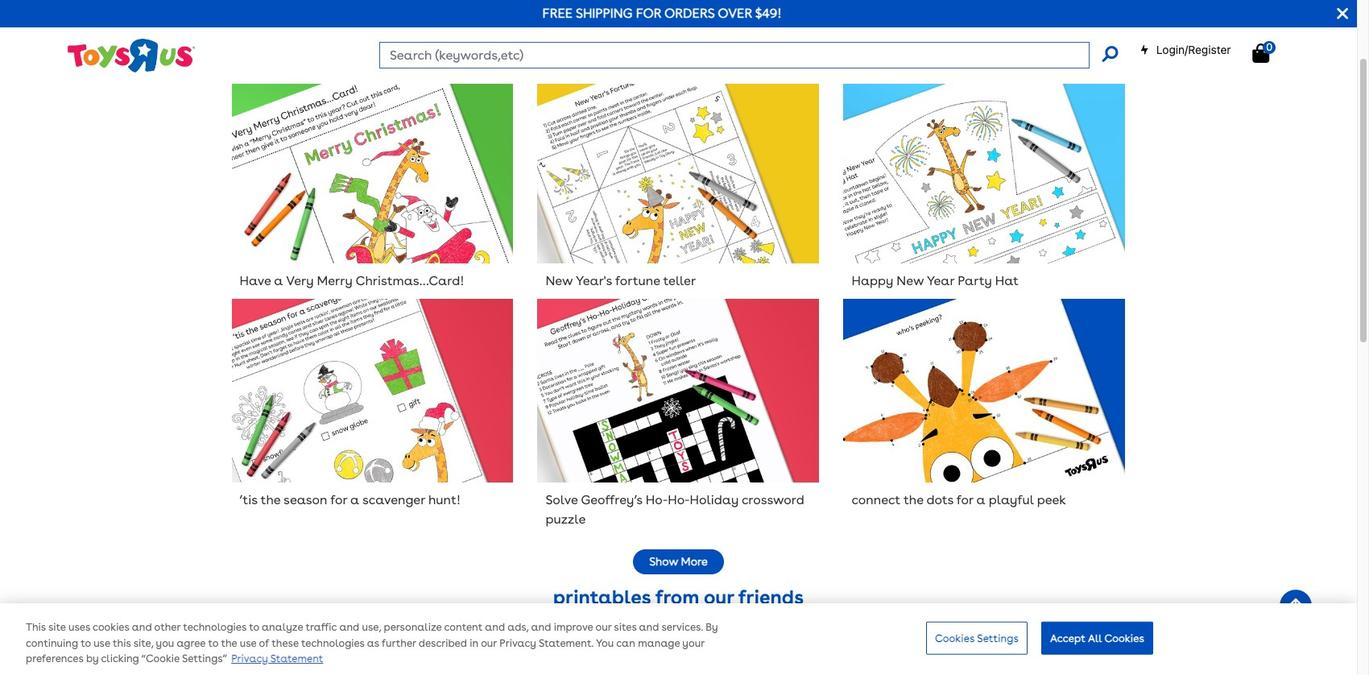 Task type: vqa. For each thing, say whether or not it's contained in the screenshot.
$13.99
no



Task type: locate. For each thing, give the bounding box(es) containing it.
1 horizontal spatial to
[[208, 637, 218, 649]]

privacy down the of
[[231, 653, 268, 665]]

0 vertical spatial privacy
[[500, 637, 536, 649]]

a left playful
[[977, 492, 986, 507]]

printables from our friends
[[553, 585, 804, 609]]

for right dots
[[957, 492, 974, 507]]

more
[[681, 555, 708, 568]]

our right in
[[481, 637, 497, 649]]

use,
[[362, 622, 381, 634]]

and
[[663, 39, 693, 58], [132, 622, 152, 634], [339, 622, 359, 634], [485, 622, 505, 634], [531, 622, 551, 634], [639, 622, 659, 634]]

a left very
[[274, 273, 283, 289]]

0 horizontal spatial to
[[81, 637, 91, 649]]

happy new year party hat
[[852, 273, 1019, 289]]

all
[[1088, 632, 1102, 644]]

0 link
[[1253, 41, 1286, 64]]

for inside connect the dots for a playful peek link
[[957, 492, 974, 507]]

friends
[[739, 585, 804, 609]]

and down orders on the top of the page
[[663, 39, 693, 58]]

christmas…card!
[[356, 273, 464, 289]]

to down uses
[[81, 637, 91, 649]]

this
[[113, 637, 131, 649]]

for right the season
[[331, 492, 347, 507]]

shopping bag image
[[1253, 44, 1270, 63]]

a inside 'tis the season for a scavenger hunt! link
[[350, 492, 359, 507]]

0 horizontal spatial a
[[274, 273, 283, 289]]

2 ho- from the left
[[668, 492, 690, 507]]

site,
[[133, 637, 153, 649]]

and right ads,
[[531, 622, 551, 634]]

for
[[783, 39, 803, 58], [331, 492, 347, 507], [957, 492, 974, 507]]

toys r us image
[[66, 37, 195, 74]]

the left littles
[[807, 39, 831, 58]]

the
[[807, 39, 831, 58], [261, 492, 281, 507], [904, 492, 924, 507], [221, 637, 237, 649]]

0 vertical spatial our
[[704, 585, 734, 609]]

1 vertical spatial privacy
[[231, 653, 268, 665]]

over
[[718, 6, 752, 21]]

to up the of
[[249, 622, 259, 634]]

for inside 'tis the season for a scavenger hunt! link
[[331, 492, 347, 507]]

scavenger
[[363, 492, 425, 507]]

cookies right all
[[1105, 632, 1145, 644]]

settings"
[[182, 653, 227, 665]]

use down cookies on the left of the page
[[94, 637, 110, 649]]

teller
[[663, 273, 696, 289]]

technologies
[[183, 622, 247, 634], [301, 637, 365, 649]]

0 horizontal spatial for
[[331, 492, 347, 507]]

use
[[94, 637, 110, 649], [240, 637, 257, 649]]

other
[[154, 622, 181, 634]]

1 ho- from the left
[[646, 492, 668, 507]]

our
[[704, 585, 734, 609], [596, 622, 612, 634], [481, 637, 497, 649]]

this site uses cookies and other technologies to analyze traffic and use, personalize content and ads, and improve our sites and services. by continuing to use this site, you agree to the use of these technologies as further described in our privacy statement. you can manage your preferences by clicking "cookie settings"
[[26, 622, 718, 665]]

improve
[[554, 622, 593, 634]]

1 horizontal spatial use
[[240, 637, 257, 649]]

2 cookies from the left
[[1105, 632, 1145, 644]]

our up you
[[596, 622, 612, 634]]

a inside connect the dots for a playful peek link
[[977, 492, 986, 507]]

our up by
[[704, 585, 734, 609]]

1 horizontal spatial privacy
[[500, 637, 536, 649]]

0 horizontal spatial use
[[94, 637, 110, 649]]

0 horizontal spatial technologies
[[183, 622, 247, 634]]

0 vertical spatial technologies
[[183, 622, 247, 634]]

very
[[286, 273, 314, 289]]

you
[[156, 637, 174, 649]]

2 horizontal spatial a
[[977, 492, 986, 507]]

free shipping for orders over $49!
[[543, 6, 782, 21]]

to
[[249, 622, 259, 634], [81, 637, 91, 649], [208, 637, 218, 649]]

a inside have a very merry christmas…card! link
[[274, 273, 283, 289]]

the left dots
[[904, 492, 924, 507]]

a for connect
[[977, 492, 986, 507]]

privacy down ads,
[[500, 637, 536, 649]]

close button image
[[1338, 5, 1349, 23]]

blog card image for very
[[232, 80, 514, 264]]

puzzle
[[546, 511, 586, 527]]

blog card image
[[232, 80, 514, 264], [538, 80, 820, 264], [844, 80, 1126, 264], [232, 299, 514, 482], [538, 299, 820, 482], [844, 299, 1126, 482], [232, 613, 514, 675], [538, 613, 820, 675], [844, 613, 1126, 675]]

to up "settings""
[[208, 637, 218, 649]]

1 horizontal spatial new
[[897, 273, 924, 289]]

have a very merry christmas…card! link
[[232, 80, 514, 299]]

1 horizontal spatial a
[[350, 492, 359, 507]]

connect the dots for a playful peek link
[[844, 299, 1126, 518]]

this
[[26, 622, 46, 634]]

cookies settings
[[935, 632, 1019, 644]]

technologies up agree
[[183, 622, 247, 634]]

littles
[[835, 39, 878, 58]]

None search field
[[379, 42, 1118, 68]]

0
[[1267, 41, 1273, 53]]

new left year's on the top
[[546, 273, 573, 289]]

and left use,
[[339, 622, 359, 634]]

blog card image for dots
[[844, 299, 1126, 482]]

a for 'tis
[[350, 492, 359, 507]]

cookies
[[93, 622, 129, 634]]

traffic
[[306, 622, 337, 634]]

for right 'worksheets'
[[783, 39, 803, 58]]

login/register
[[1157, 43, 1231, 56]]

in
[[470, 637, 479, 649]]

as
[[367, 637, 379, 649]]

Enter Keyword or Item No. search field
[[379, 42, 1090, 68]]

1 horizontal spatial cookies
[[1105, 632, 1145, 644]]

show
[[650, 555, 678, 568]]

new left year
[[897, 273, 924, 289]]

privacy statement link
[[231, 653, 323, 665]]

hunt!
[[429, 492, 461, 507]]

cookies left settings
[[935, 632, 975, 644]]

2 horizontal spatial for
[[957, 492, 974, 507]]

of
[[259, 637, 269, 649]]

0 horizontal spatial our
[[481, 637, 497, 649]]

'tis the season for a scavenger hunt!
[[240, 492, 461, 507]]

2 horizontal spatial our
[[704, 585, 734, 609]]

uses
[[68, 622, 90, 634]]

privacy
[[500, 637, 536, 649], [231, 653, 268, 665]]

a left scavenger
[[350, 492, 359, 507]]

connect the dots for a playful peek
[[852, 492, 1067, 507]]

"cookie
[[141, 653, 180, 665]]

free
[[543, 6, 573, 21]]

ho- up show more
[[668, 492, 690, 507]]

statement
[[271, 653, 323, 665]]

1 vertical spatial our
[[596, 622, 612, 634]]

manage
[[638, 637, 680, 649]]

the inside this site uses cookies and other technologies to analyze traffic and use, personalize content and ads, and improve our sites and services. by continuing to use this site, you agree to the use of these technologies as further described in our privacy statement. you can manage your preferences by clicking "cookie settings"
[[221, 637, 237, 649]]

ads,
[[508, 622, 529, 634]]

1 vertical spatial technologies
[[301, 637, 365, 649]]

login/register button
[[1140, 42, 1231, 58]]

1 horizontal spatial for
[[783, 39, 803, 58]]

$49!
[[755, 6, 782, 21]]

blog card image for year
[[844, 80, 1126, 264]]

the up "settings""
[[221, 637, 237, 649]]

0 horizontal spatial new
[[546, 273, 573, 289]]

can
[[617, 637, 635, 649]]

1 use from the left
[[94, 637, 110, 649]]

have
[[240, 273, 271, 289]]

use left the of
[[240, 637, 257, 649]]

a
[[274, 273, 283, 289], [350, 492, 359, 507], [977, 492, 986, 507]]

blog card image for season
[[232, 299, 514, 482]]

0 horizontal spatial cookies
[[935, 632, 975, 644]]

downloadable activities and worksheets for the littles
[[479, 39, 878, 58]]

ho- right geoffrey's
[[646, 492, 668, 507]]

ho-
[[646, 492, 668, 507], [668, 492, 690, 507]]

technologies down traffic
[[301, 637, 365, 649]]

and up manage
[[639, 622, 659, 634]]

free shipping for orders over $49! link
[[543, 6, 782, 21]]

0 horizontal spatial privacy
[[231, 653, 268, 665]]



Task type: describe. For each thing, give the bounding box(es) containing it.
accept
[[1051, 632, 1086, 644]]

party
[[958, 273, 992, 289]]

for
[[636, 6, 662, 21]]

2 vertical spatial our
[[481, 637, 497, 649]]

happy new year party hat link
[[844, 80, 1126, 299]]

new year's fortune teller
[[546, 273, 696, 289]]

show more
[[650, 555, 708, 568]]

clicking
[[101, 653, 139, 665]]

shipping
[[576, 6, 633, 21]]

for for connect the dots for a playful peek
[[957, 492, 974, 507]]

services.
[[662, 622, 703, 634]]

playful
[[989, 492, 1034, 507]]

have a very merry christmas…card!
[[240, 273, 464, 289]]

privacy inside this site uses cookies and other technologies to analyze traffic and use, personalize content and ads, and improve our sites and services. by continuing to use this site, you agree to the use of these technologies as further described in our privacy statement. you can manage your preferences by clicking "cookie settings"
[[500, 637, 536, 649]]

'tis
[[240, 492, 258, 507]]

blog card image for fortune
[[538, 80, 820, 264]]

for for 'tis the season for a scavenger hunt!
[[331, 492, 347, 507]]

these
[[272, 637, 299, 649]]

'tis the season for a scavenger hunt! link
[[232, 299, 514, 518]]

site
[[48, 622, 66, 634]]

sites
[[614, 622, 637, 634]]

and left ads,
[[485, 622, 505, 634]]

cookies settings button
[[926, 621, 1028, 655]]

year
[[927, 273, 955, 289]]

solve geoffrey's ho-ho-holiday crossword puzzle link
[[538, 299, 820, 537]]

printables
[[553, 585, 651, 609]]

from
[[656, 585, 700, 609]]

1 new from the left
[[546, 273, 573, 289]]

holiday
[[690, 492, 739, 507]]

settings
[[977, 632, 1019, 644]]

solve
[[546, 492, 578, 507]]

privacy statement
[[231, 653, 323, 665]]

connect
[[852, 492, 901, 507]]

you
[[596, 637, 614, 649]]

solve geoffrey's ho-ho-holiday crossword puzzle
[[546, 492, 805, 527]]

fortune
[[615, 273, 660, 289]]

crossword
[[742, 492, 805, 507]]

1 horizontal spatial technologies
[[301, 637, 365, 649]]

2 use from the left
[[240, 637, 257, 649]]

accept all cookies button
[[1042, 621, 1154, 655]]

1 horizontal spatial our
[[596, 622, 612, 634]]

merry
[[317, 273, 353, 289]]

content
[[444, 622, 483, 634]]

happy
[[852, 273, 894, 289]]

further
[[382, 637, 416, 649]]

downloadable
[[479, 39, 588, 58]]

your
[[683, 637, 705, 649]]

season
[[284, 492, 327, 507]]

by
[[706, 622, 718, 634]]

1 cookies from the left
[[935, 632, 975, 644]]

analyze
[[262, 622, 303, 634]]

2 new from the left
[[897, 273, 924, 289]]

described
[[419, 637, 467, 649]]

geoffrey's
[[581, 492, 643, 507]]

activities
[[592, 39, 659, 58]]

new year's fortune teller link
[[538, 80, 820, 299]]

2 horizontal spatial to
[[249, 622, 259, 634]]

worksheets
[[696, 39, 779, 58]]

peek
[[1037, 492, 1067, 507]]

continuing
[[26, 637, 78, 649]]

year's
[[576, 273, 612, 289]]

accept all cookies
[[1051, 632, 1145, 644]]

personalize
[[384, 622, 442, 634]]

blog card image for ho-
[[538, 299, 820, 482]]

agree
[[177, 637, 206, 649]]

orders
[[665, 6, 715, 21]]

the right 'tis
[[261, 492, 281, 507]]

dots
[[927, 492, 954, 507]]

and up site,
[[132, 622, 152, 634]]

show more button
[[633, 549, 724, 574]]

by
[[86, 653, 99, 665]]

preferences
[[26, 653, 83, 665]]

hat
[[996, 273, 1019, 289]]



